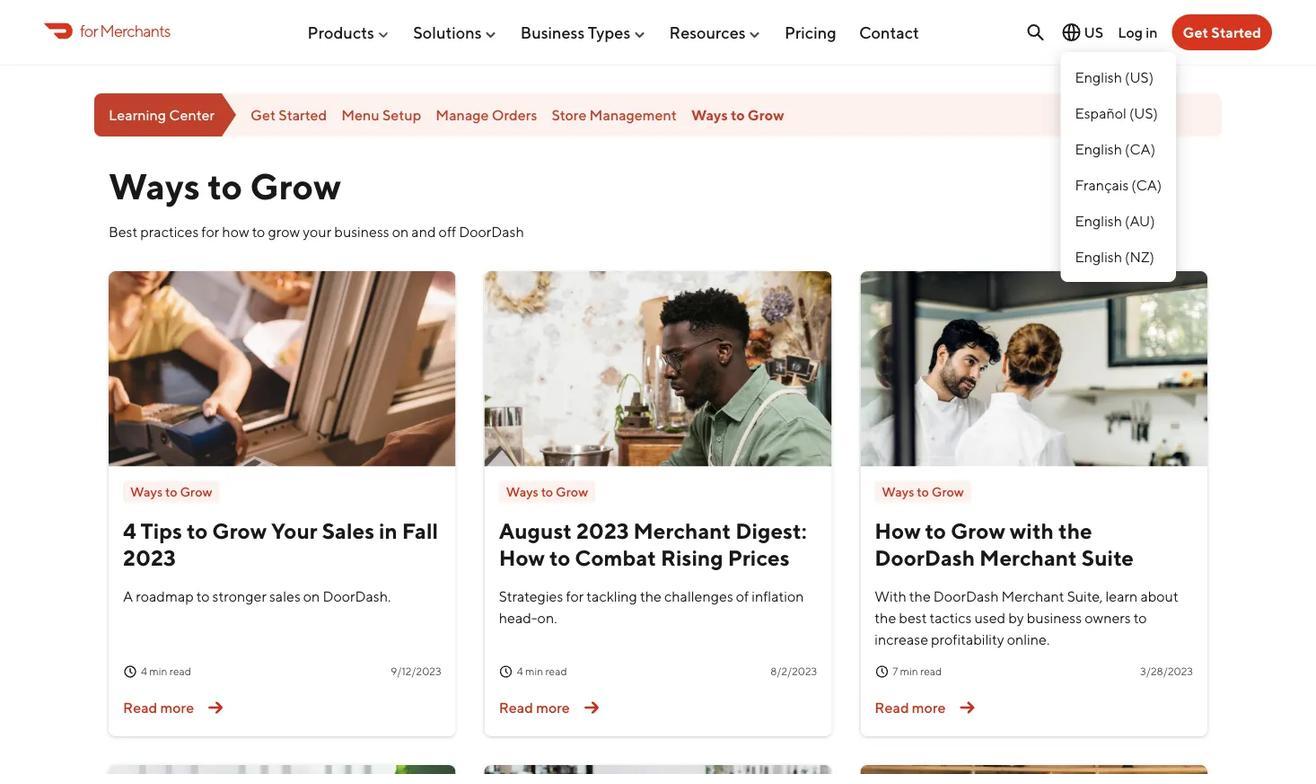 Task type: describe. For each thing, give the bounding box(es) containing it.
español (us)
[[1075, 105, 1158, 122]]

(ca) for français (ca)
[[1132, 176, 1162, 194]]

read more for 4 tips to grow your sales in fall 2023
[[123, 699, 194, 716]]

english (us) button
[[1061, 59, 1177, 95]]

arrow right image for 2023
[[201, 693, 230, 722]]

0 vertical spatial in
[[1146, 24, 1158, 41]]

ways for how to grow with the doordash merchant suite
[[882, 484, 915, 499]]

more for how to grow with the doordash merchant suite
[[912, 699, 946, 716]]

english (au) button
[[1061, 203, 1177, 239]]

online.
[[1007, 631, 1050, 648]]

how inside how to grow with the doordash merchant suite
[[875, 518, 921, 543]]

the inside strategies for tackling the challenges of inflation head-on.
[[640, 588, 662, 605]]

time line image for 4 tips to grow your sales in fall 2023
[[123, 665, 137, 679]]

español (us) button
[[1061, 95, 1177, 131]]

blog hero 1208x1080 v190.01.01 image
[[485, 271, 832, 466]]

learning
[[109, 106, 166, 123]]

strategies for tackling the challenges of inflation head-on.
[[499, 588, 804, 626]]

ways to grow for 4 tips to grow your sales in fall 2023
[[130, 484, 212, 499]]

business inside with the doordash merchant suite, learn about the best tactics used by business owners to increase profitability online.
[[1027, 609, 1082, 626]]

suite
[[1082, 545, 1134, 570]]

tactics
[[930, 609, 972, 626]]

for merchants link
[[44, 19, 170, 43]]

ways to grow link for august 2023 merchant digest: how to combat rising prices
[[499, 481, 596, 503]]

english (nz)
[[1075, 248, 1155, 265]]

to inside august 2023 merchant digest: how to combat rising prices
[[550, 545, 571, 570]]

for inside strategies for tackling the challenges of inflation head-on.
[[566, 588, 584, 605]]

more for august 2023 merchant digest: how to combat rising prices
[[536, 699, 570, 716]]

sales
[[269, 588, 301, 605]]

log in
[[1118, 24, 1158, 41]]

roadmap
[[136, 588, 194, 605]]

get started link
[[251, 106, 327, 123]]

read for 4 tips to grow your sales in fall 2023
[[170, 665, 191, 678]]

log in link
[[1118, 24, 1158, 41]]

time line image
[[875, 665, 889, 679]]

english (ca) button
[[1061, 131, 1177, 167]]

manage orders link
[[436, 106, 537, 123]]

1 vertical spatial for
[[201, 223, 219, 240]]

how
[[222, 223, 249, 240]]

store management
[[552, 106, 677, 123]]

august 2023 merchant digest: how to combat rising prices
[[499, 518, 807, 570]]

with
[[875, 588, 907, 605]]

business types link
[[521, 15, 647, 49]]

us
[[1084, 24, 1104, 41]]

your
[[303, 223, 332, 240]]

with the doordash merchant suite, learn about the best tactics used by business owners to increase profitability online.
[[875, 588, 1179, 648]]

4 tips to grow your sales in fall 2023
[[123, 518, 438, 570]]

1 vertical spatial get started
[[251, 106, 327, 123]]

(ca) for english (ca)
[[1125, 141, 1156, 158]]

ways for august 2023 merchant digest: how to combat rising prices
[[506, 484, 539, 499]]

off
[[439, 223, 456, 240]]

4 min read for august 2023 merchant digest: how to combat rising prices
[[517, 665, 567, 678]]

min for august 2023 merchant digest: how to combat rising prices
[[525, 665, 543, 678]]

merchant inside with the doordash merchant suite, learn about the best tactics used by business owners to increase profitability online.
[[1002, 588, 1065, 605]]

combat
[[575, 545, 656, 570]]

and
[[412, 223, 436, 240]]

doordash.
[[323, 588, 391, 605]]

the inside how to grow with the doordash merchant suite
[[1059, 518, 1093, 543]]

7 min read
[[893, 665, 942, 678]]

ways for 4 tips to grow your sales in fall 2023
[[130, 484, 163, 499]]

how inside august 2023 merchant digest: how to combat rising prices
[[499, 545, 545, 570]]

started inside button
[[1212, 24, 1262, 41]]

august
[[499, 518, 572, 543]]

contact
[[859, 23, 920, 42]]

to inside 4 tips to grow your sales in fall 2023
[[187, 518, 208, 543]]

7
[[893, 665, 898, 678]]

merchants
[[100, 21, 170, 40]]

read more for how to grow with the doordash merchant suite
[[875, 699, 946, 716]]

owners
[[1085, 609, 1131, 626]]

arrow right image for prices
[[577, 693, 606, 722]]

3/28/2023
[[1141, 665, 1194, 678]]

by
[[1009, 609, 1024, 626]]

resources link
[[670, 15, 762, 49]]

doordash inside with the doordash merchant suite, learn about the best tactics used by business owners to increase profitability online.
[[934, 588, 999, 605]]

english (us)
[[1075, 69, 1154, 86]]

digest:
[[736, 518, 807, 543]]

menu setup
[[341, 106, 421, 123]]

stronger
[[212, 588, 267, 605]]

rising
[[661, 545, 724, 570]]

(us) for español (us)
[[1130, 105, 1158, 122]]

center
[[169, 106, 215, 123]]

time line image for august 2023 merchant digest: how to combat rising prices
[[499, 665, 513, 679]]

to inside with the doordash merchant suite, learn about the best tactics used by business owners to increase profitability online.
[[1134, 609, 1147, 626]]

store management link
[[552, 106, 677, 123]]

ways to grow for august 2023 merchant digest: how to combat rising prices
[[506, 484, 588, 499]]

menu
[[341, 106, 380, 123]]

grow
[[268, 223, 300, 240]]

fall
[[402, 518, 438, 543]]

a
[[123, 588, 133, 605]]

for inside for merchants link
[[80, 21, 98, 40]]

orders
[[492, 106, 537, 123]]

menu setup link
[[341, 106, 421, 123]]

français (ca) button
[[1061, 167, 1177, 203]]

2023 inside august 2023 merchant digest: how to combat rising prices
[[577, 518, 629, 543]]

english (au)
[[1075, 212, 1155, 229]]

business types
[[521, 23, 631, 42]]

log
[[1118, 24, 1143, 41]]

english for english (nz)
[[1075, 248, 1123, 265]]

for merchants
[[80, 21, 170, 40]]

read for 4 tips to grow your sales in fall 2023
[[123, 699, 157, 716]]

best
[[109, 223, 138, 240]]

get started button
[[1172, 14, 1273, 50]]

suite,
[[1068, 588, 1103, 605]]



Task type: locate. For each thing, give the bounding box(es) containing it.
read more for august 2023 merchant digest: how to combat rising prices
[[499, 699, 570, 716]]

ways to grow for how to grow with the doordash merchant suite
[[882, 484, 964, 499]]

4 for 4 tips to grow your sales in fall 2023
[[141, 665, 147, 678]]

1 min from the left
[[149, 665, 167, 678]]

1 read from the left
[[123, 699, 157, 716]]

how up with
[[875, 518, 921, 543]]

0 horizontal spatial read more
[[123, 699, 194, 716]]

3 more from the left
[[912, 699, 946, 716]]

1 horizontal spatial 4 min read
[[517, 665, 567, 678]]

4 min read for 4 tips to grow your sales in fall 2023
[[141, 665, 191, 678]]

0 horizontal spatial 2023
[[123, 545, 176, 570]]

min down on.
[[525, 665, 543, 678]]

0 horizontal spatial min
[[149, 665, 167, 678]]

1 horizontal spatial 4
[[141, 665, 147, 678]]

types
[[588, 23, 631, 42]]

2 horizontal spatial more
[[912, 699, 946, 716]]

4 down roadmap
[[141, 665, 147, 678]]

2 vertical spatial for
[[566, 588, 584, 605]]

get started left the "menu"
[[251, 106, 327, 123]]

0 vertical spatial 2023
[[577, 518, 629, 543]]

(au)
[[1125, 212, 1155, 229]]

learn
[[1106, 588, 1138, 605]]

1 horizontal spatial min
[[525, 665, 543, 678]]

how down august
[[499, 545, 545, 570]]

business
[[334, 223, 390, 240], [1027, 609, 1082, 626]]

1 horizontal spatial get started
[[1183, 24, 1262, 41]]

in left fall
[[379, 518, 398, 543]]

0 horizontal spatial how
[[499, 545, 545, 570]]

on
[[392, 223, 409, 240], [303, 588, 320, 605]]

(nz)
[[1125, 248, 1155, 265]]

doordash up with
[[875, 545, 975, 570]]

business
[[521, 23, 585, 42]]

4 min read down roadmap
[[141, 665, 191, 678]]

2 vertical spatial doordash
[[934, 588, 999, 605]]

products
[[308, 23, 374, 42]]

1 horizontal spatial in
[[1146, 24, 1158, 41]]

1 vertical spatial get
[[251, 106, 276, 123]]

used
[[975, 609, 1006, 626]]

merchant
[[634, 518, 731, 543], [980, 545, 1078, 570], [1002, 588, 1065, 605]]

the right tackling
[[640, 588, 662, 605]]

get started inside button
[[1183, 24, 1262, 41]]

1 read from the left
[[170, 665, 191, 678]]

4 for august 2023 merchant digest: how to combat rising prices
[[517, 665, 523, 678]]

4 left tips at the bottom of page
[[123, 518, 136, 543]]

2 min from the left
[[525, 665, 543, 678]]

how to grow with the doordash merchant suite
[[875, 518, 1134, 570]]

the up best
[[910, 588, 931, 605]]

1 horizontal spatial how
[[875, 518, 921, 543]]

doordash inside how to grow with the doordash merchant suite
[[875, 545, 975, 570]]

(us) up español (us) button
[[1125, 69, 1154, 86]]

manage orders
[[436, 106, 537, 123]]

in right log
[[1146, 24, 1158, 41]]

1 vertical spatial how
[[499, 545, 545, 570]]

0 horizontal spatial business
[[334, 223, 390, 240]]

1 horizontal spatial more
[[536, 699, 570, 716]]

2 horizontal spatial arrow right image
[[953, 693, 982, 722]]

read for august 2023 merchant digest: how to combat rising prices
[[546, 665, 567, 678]]

strategies
[[499, 588, 563, 605]]

2023 up combat
[[577, 518, 629, 543]]

the
[[1059, 518, 1093, 543], [640, 588, 662, 605], [910, 588, 931, 605], [875, 609, 897, 626]]

time line image
[[123, 665, 137, 679], [499, 665, 513, 679]]

2 horizontal spatial for
[[566, 588, 584, 605]]

3 read from the left
[[921, 665, 942, 678]]

2 more from the left
[[536, 699, 570, 716]]

0 horizontal spatial more
[[160, 699, 194, 716]]

how to use the doordash merchant suite image
[[861, 271, 1208, 466]]

pricing link
[[785, 15, 837, 49]]

time line image down a
[[123, 665, 137, 679]]

more for 4 tips to grow your sales in fall 2023
[[160, 699, 194, 716]]

read right the 7
[[921, 665, 942, 678]]

learning center
[[109, 106, 215, 123]]

1 vertical spatial (ca)
[[1132, 176, 1162, 194]]

0 vertical spatial (ca)
[[1125, 141, 1156, 158]]

2 time line image from the left
[[499, 665, 513, 679]]

2 horizontal spatial read
[[921, 665, 942, 678]]

read down roadmap
[[170, 665, 191, 678]]

1 horizontal spatial read more
[[499, 699, 570, 716]]

2 horizontal spatial read
[[875, 699, 909, 716]]

2 arrow right image from the left
[[577, 693, 606, 722]]

read for how to grow with the doordash merchant suite
[[921, 665, 942, 678]]

merchant inside how to grow with the doordash merchant suite
[[980, 545, 1078, 570]]

0 horizontal spatial get
[[251, 106, 276, 123]]

0 vertical spatial business
[[334, 223, 390, 240]]

for left tackling
[[566, 588, 584, 605]]

0 vertical spatial started
[[1212, 24, 1262, 41]]

of
[[736, 588, 749, 605]]

(ca) up français (ca)
[[1125, 141, 1156, 158]]

products link
[[308, 15, 391, 49]]

resources
[[670, 23, 746, 42]]

to
[[731, 106, 745, 123], [208, 164, 243, 207], [252, 223, 265, 240], [165, 484, 177, 499], [541, 484, 553, 499], [917, 484, 929, 499], [187, 518, 208, 543], [926, 518, 947, 543], [550, 545, 571, 570], [196, 588, 210, 605], [1134, 609, 1147, 626]]

your
[[271, 518, 318, 543]]

2 read from the left
[[499, 699, 533, 716]]

0 horizontal spatial get started
[[251, 106, 327, 123]]

1 vertical spatial started
[[279, 106, 327, 123]]

1 vertical spatial merchant
[[980, 545, 1078, 570]]

doordash up tactics
[[934, 588, 999, 605]]

1 vertical spatial (us)
[[1130, 105, 1158, 122]]

2023 down tips at the bottom of page
[[123, 545, 176, 570]]

1 horizontal spatial on
[[392, 223, 409, 240]]

with
[[1010, 518, 1054, 543]]

setup
[[382, 106, 421, 123]]

grow inside how to grow with the doordash merchant suite
[[951, 518, 1006, 543]]

0 horizontal spatial for
[[80, 21, 98, 40]]

get right log in
[[1183, 24, 1209, 41]]

english (nz) button
[[1061, 239, 1177, 275]]

0 vertical spatial how
[[875, 518, 921, 543]]

management
[[590, 106, 677, 123]]

0 horizontal spatial on
[[303, 588, 320, 605]]

arrow right image
[[201, 693, 230, 722], [577, 693, 606, 722], [953, 693, 982, 722]]

to inside how to grow with the doordash merchant suite
[[926, 518, 947, 543]]

español
[[1075, 105, 1127, 122]]

english
[[1075, 69, 1123, 86], [1075, 141, 1123, 158], [1075, 212, 1123, 229], [1075, 248, 1123, 265]]

english for english (ca)
[[1075, 141, 1123, 158]]

français
[[1075, 176, 1129, 194]]

2 horizontal spatial read more
[[875, 699, 946, 716]]

prices
[[728, 545, 790, 570]]

english down français
[[1075, 212, 1123, 229]]

merchant down with
[[980, 545, 1078, 570]]

on left and
[[392, 223, 409, 240]]

merchant inside august 2023 merchant digest: how to combat rising prices
[[634, 518, 731, 543]]

0 vertical spatial get
[[1183, 24, 1209, 41]]

français (ca)
[[1075, 176, 1162, 194]]

4 inside 4 tips to grow your sales in fall 2023
[[123, 518, 136, 543]]

2 english from the top
[[1075, 141, 1123, 158]]

2 vertical spatial merchant
[[1002, 588, 1065, 605]]

best
[[899, 609, 927, 626]]

1 4 min read from the left
[[141, 665, 191, 678]]

(ca) up (au)
[[1132, 176, 1162, 194]]

(us) for english (us)
[[1125, 69, 1154, 86]]

1 vertical spatial on
[[303, 588, 320, 605]]

1 english from the top
[[1075, 69, 1123, 86]]

ways to grow
[[691, 106, 784, 123], [109, 164, 341, 207], [130, 484, 212, 499], [506, 484, 588, 499], [882, 484, 964, 499]]

english for english (us)
[[1075, 69, 1123, 86]]

0 horizontal spatial arrow right image
[[201, 693, 230, 722]]

1 vertical spatial doordash
[[875, 545, 975, 570]]

3 english from the top
[[1075, 212, 1123, 229]]

english (ca)
[[1075, 141, 1156, 158]]

read more
[[123, 699, 194, 716], [499, 699, 570, 716], [875, 699, 946, 716]]

1 horizontal spatial time line image
[[499, 665, 513, 679]]

0 horizontal spatial read
[[170, 665, 191, 678]]

english for english (au)
[[1075, 212, 1123, 229]]

solutions link
[[413, 15, 498, 49]]

doordash right off at the left top of page
[[459, 223, 524, 240]]

the up suite
[[1059, 518, 1093, 543]]

0 vertical spatial get started
[[1183, 24, 1262, 41]]

4 english from the top
[[1075, 248, 1123, 265]]

1 horizontal spatial arrow right image
[[577, 693, 606, 722]]

grow inside 4 tips to grow your sales in fall 2023
[[212, 518, 267, 543]]

2 read from the left
[[546, 665, 567, 678]]

business up online.
[[1027, 609, 1082, 626]]

pricing
[[785, 23, 837, 42]]

2023
[[577, 518, 629, 543], [123, 545, 176, 570]]

ways to grow link
[[691, 106, 784, 123], [123, 481, 220, 503], [499, 481, 596, 503], [875, 481, 972, 503]]

manage
[[436, 106, 489, 123]]

1 more from the left
[[160, 699, 194, 716]]

0 vertical spatial on
[[392, 223, 409, 240]]

for left merchants
[[80, 21, 98, 40]]

3 arrow right image from the left
[[953, 693, 982, 722]]

8/2/2023
[[771, 665, 818, 678]]

1 horizontal spatial get
[[1183, 24, 1209, 41]]

tips
[[141, 518, 182, 543]]

1 arrow right image from the left
[[201, 693, 230, 722]]

1 time line image from the left
[[123, 665, 137, 679]]

for left how
[[201, 223, 219, 240]]

1 vertical spatial 2023
[[123, 545, 176, 570]]

get started
[[1183, 24, 1262, 41], [251, 106, 327, 123]]

blog hero 1208x1080 v192.16.01 image
[[109, 271, 456, 466]]

best practices for how to grow your business on and off doordash
[[109, 223, 524, 240]]

min
[[149, 665, 167, 678], [525, 665, 543, 678], [900, 665, 918, 678]]

on.
[[538, 609, 557, 626]]

read down on.
[[546, 665, 567, 678]]

(us) right español
[[1130, 105, 1158, 122]]

challenges
[[665, 588, 734, 605]]

4 down the head-
[[517, 665, 523, 678]]

practices
[[140, 223, 199, 240]]

1 horizontal spatial business
[[1027, 609, 1082, 626]]

english down english (au)
[[1075, 248, 1123, 265]]

ways to grow link for 4 tips to grow your sales in fall 2023
[[123, 481, 220, 503]]

1 vertical spatial business
[[1027, 609, 1082, 626]]

min for how to grow with the doordash merchant suite
[[900, 665, 918, 678]]

0 horizontal spatial read
[[123, 699, 157, 716]]

get right the center
[[251, 106, 276, 123]]

2 read more from the left
[[499, 699, 570, 716]]

4
[[123, 518, 136, 543], [141, 665, 147, 678], [517, 665, 523, 678]]

0 vertical spatial for
[[80, 21, 98, 40]]

1 horizontal spatial started
[[1212, 24, 1262, 41]]

0 horizontal spatial time line image
[[123, 665, 137, 679]]

increase
[[875, 631, 929, 648]]

ways to grow link for how to grow with the doordash merchant suite
[[875, 481, 972, 503]]

min down roadmap
[[149, 665, 167, 678]]

read for how to grow with the doordash merchant suite
[[875, 699, 909, 716]]

about
[[1141, 588, 1179, 605]]

0 horizontal spatial 4
[[123, 518, 136, 543]]

1 horizontal spatial read
[[546, 665, 567, 678]]

0 horizontal spatial 4 min read
[[141, 665, 191, 678]]

tackling
[[587, 588, 638, 605]]

2023 inside 4 tips to grow your sales in fall 2023
[[123, 545, 176, 570]]

3 read from the left
[[875, 699, 909, 716]]

0 horizontal spatial started
[[279, 106, 327, 123]]

min for 4 tips to grow your sales in fall 2023
[[149, 665, 167, 678]]

store
[[552, 106, 587, 123]]

1 horizontal spatial 2023
[[577, 518, 629, 543]]

2 horizontal spatial 4
[[517, 665, 523, 678]]

read
[[170, 665, 191, 678], [546, 665, 567, 678], [921, 665, 942, 678]]

0 vertical spatial (us)
[[1125, 69, 1154, 86]]

merchant up 'rising'
[[634, 518, 731, 543]]

2 4 min read from the left
[[517, 665, 567, 678]]

merchant up by in the right of the page
[[1002, 588, 1065, 605]]

a roadmap to stronger sales on doordash.
[[123, 588, 391, 605]]

inflation
[[752, 588, 804, 605]]

globe line image
[[1061, 22, 1083, 43]]

read for august 2023 merchant digest: how to combat rising prices
[[499, 699, 533, 716]]

1 horizontal spatial for
[[201, 223, 219, 240]]

learning center link
[[94, 93, 236, 137]]

min right the 7
[[900, 665, 918, 678]]

0 vertical spatial merchant
[[634, 518, 731, 543]]

the down with
[[875, 609, 897, 626]]

english down español
[[1075, 141, 1123, 158]]

get started right log in link
[[1183, 24, 1262, 41]]

3 min from the left
[[900, 665, 918, 678]]

sales
[[322, 518, 375, 543]]

in
[[1146, 24, 1158, 41], [379, 518, 398, 543]]

head-
[[499, 609, 538, 626]]

more
[[160, 699, 194, 716], [536, 699, 570, 716], [912, 699, 946, 716]]

1 vertical spatial in
[[379, 518, 398, 543]]

3 read more from the left
[[875, 699, 946, 716]]

ways
[[691, 106, 728, 123], [109, 164, 200, 207], [130, 484, 163, 499], [506, 484, 539, 499], [882, 484, 915, 499]]

4 min read down on.
[[517, 665, 567, 678]]

solutions
[[413, 23, 482, 42]]

for
[[80, 21, 98, 40], [201, 223, 219, 240], [566, 588, 584, 605]]

read
[[123, 699, 157, 716], [499, 699, 533, 716], [875, 699, 909, 716]]

in inside 4 tips to grow your sales in fall 2023
[[379, 518, 398, 543]]

9/12/2023
[[391, 665, 442, 678]]

get inside button
[[1183, 24, 1209, 41]]

english up español
[[1075, 69, 1123, 86]]

1 read more from the left
[[123, 699, 194, 716]]

1 horizontal spatial read
[[499, 699, 533, 716]]

contact link
[[859, 15, 920, 49]]

started
[[1212, 24, 1262, 41], [279, 106, 327, 123]]

2 horizontal spatial min
[[900, 665, 918, 678]]

business right your
[[334, 223, 390, 240]]

0 horizontal spatial in
[[379, 518, 398, 543]]

on right the sales
[[303, 588, 320, 605]]

0 vertical spatial doordash
[[459, 223, 524, 240]]

time line image down the head-
[[499, 665, 513, 679]]

profitability
[[931, 631, 1005, 648]]

(us)
[[1125, 69, 1154, 86], [1130, 105, 1158, 122]]



Task type: vqa. For each thing, say whether or not it's contained in the screenshot.


